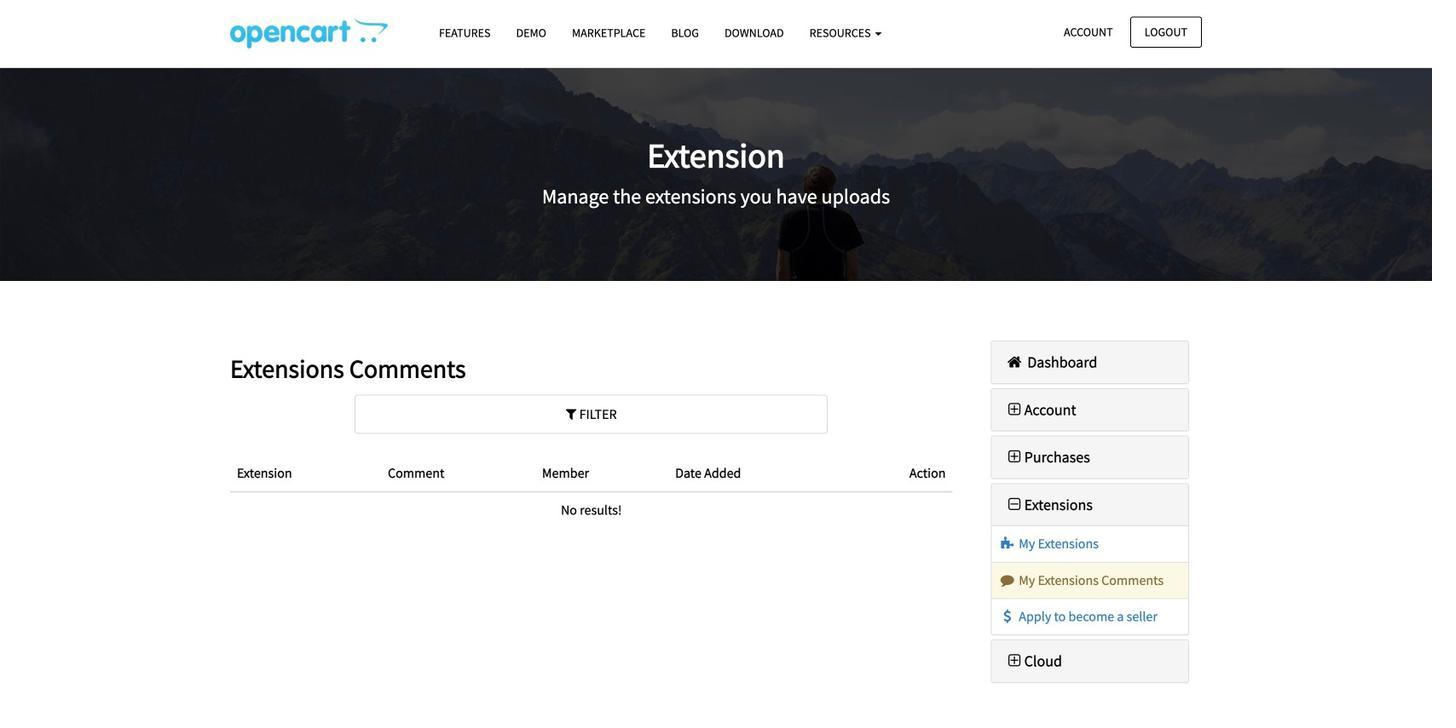 Task type: vqa. For each thing, say whether or not it's contained in the screenshot.
first plus square o icon from the bottom
yes



Task type: describe. For each thing, give the bounding box(es) containing it.
plus square o image
[[1005, 450, 1024, 465]]

home image
[[1005, 355, 1024, 370]]

opencart - extensions image
[[230, 18, 388, 49]]



Task type: locate. For each thing, give the bounding box(es) containing it.
1 plus square o image from the top
[[1005, 402, 1024, 418]]

filter image
[[566, 408, 577, 422]]

usd image
[[999, 610, 1016, 624]]

comment image
[[999, 574, 1016, 588]]

1 vertical spatial plus square o image
[[1005, 654, 1024, 669]]

puzzle piece image
[[999, 538, 1016, 551]]

plus square o image up plus square o image
[[1005, 402, 1024, 418]]

plus square o image
[[1005, 402, 1024, 418], [1005, 654, 1024, 669]]

2 plus square o image from the top
[[1005, 654, 1024, 669]]

0 vertical spatial plus square o image
[[1005, 402, 1024, 418]]

minus square o image
[[1005, 497, 1024, 513]]

plus square o image down usd icon
[[1005, 654, 1024, 669]]



